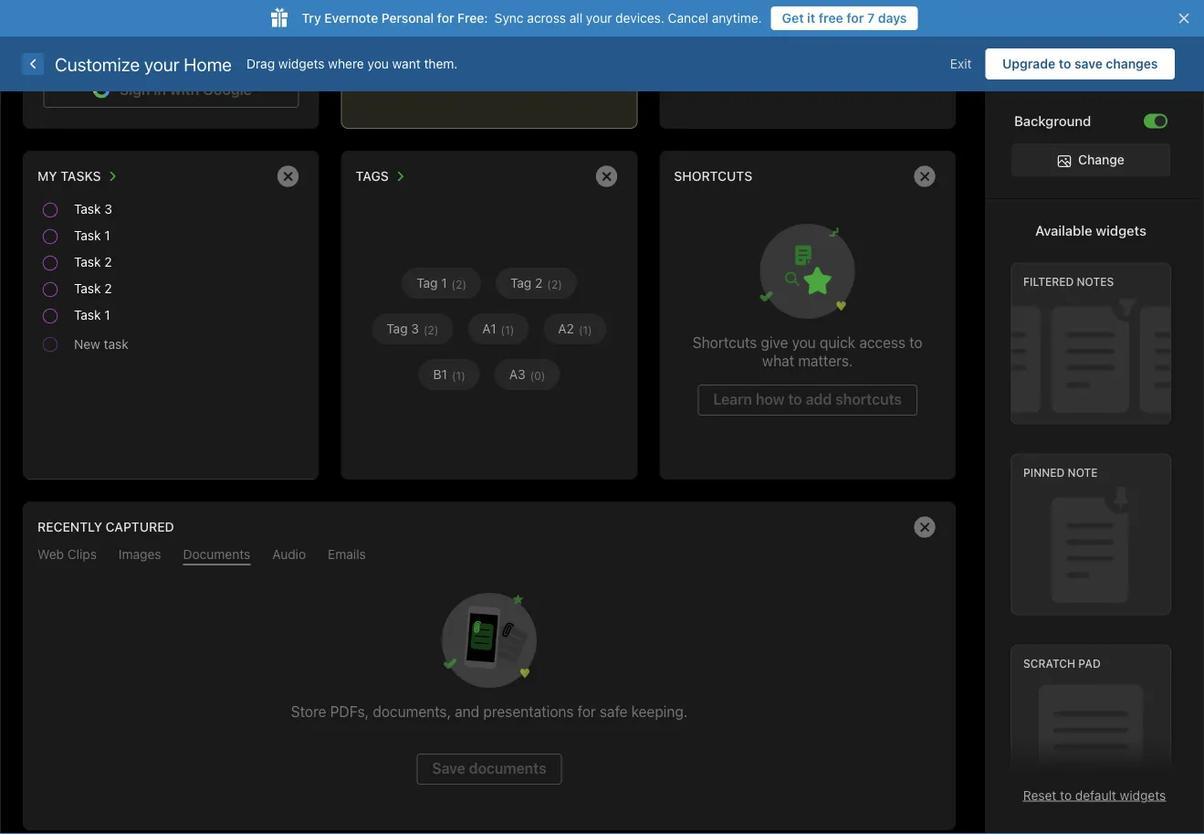 Task type: vqa. For each thing, say whether or not it's contained in the screenshot.
2nd tab list from the bottom of the page
no



Task type: locate. For each thing, give the bounding box(es) containing it.
get it free for 7 days
[[783, 11, 908, 26]]

for inside button
[[847, 11, 865, 26]]

0 horizontal spatial for
[[437, 11, 454, 26]]

filtered
[[1024, 275, 1075, 288]]

try
[[302, 11, 321, 26]]

your right all
[[586, 11, 612, 26]]

widgets right available
[[1097, 222, 1147, 238]]

0 vertical spatial your
[[586, 11, 612, 26]]

get
[[783, 11, 804, 26]]

upgrade to save changes
[[1003, 56, 1159, 71]]

try evernote personal for free: sync across all your devices. cancel anytime.
[[302, 11, 762, 26]]

customize
[[55, 53, 140, 74]]

for
[[437, 11, 454, 26], [847, 11, 865, 26]]

to left save
[[1059, 56, 1072, 71]]

for for 7
[[847, 11, 865, 26]]

exit button
[[937, 48, 986, 79]]

widgets
[[279, 56, 325, 71], [1097, 222, 1147, 238], [1120, 787, 1167, 803]]

0 vertical spatial to
[[1059, 56, 1072, 71]]

your
[[586, 11, 612, 26], [144, 53, 180, 74]]

pinned
[[1024, 466, 1065, 479]]

free
[[819, 11, 844, 26]]

change button
[[1012, 143, 1171, 177]]

reset to default widgets
[[1024, 787, 1167, 803]]

remove image
[[270, 158, 307, 195], [907, 158, 944, 195], [907, 509, 944, 545]]

free:
[[458, 11, 488, 26]]

2 for from the left
[[847, 11, 865, 26]]

devices.
[[616, 11, 665, 26]]

evernote
[[325, 11, 378, 26]]

pad
[[1079, 657, 1101, 670]]

exit
[[951, 56, 972, 71]]

for for free:
[[437, 11, 454, 26]]

to right reset
[[1061, 787, 1073, 803]]

cancel
[[668, 11, 709, 26]]

them.
[[424, 56, 458, 71]]

drag widgets where you want them.
[[247, 56, 458, 71]]

home
[[184, 53, 232, 74]]

remove image
[[589, 158, 625, 195]]

0 horizontal spatial your
[[144, 53, 180, 74]]

your left home
[[144, 53, 180, 74]]

1 horizontal spatial your
[[586, 11, 612, 26]]

available
[[1036, 222, 1093, 238]]

1 vertical spatial widgets
[[1097, 222, 1147, 238]]

widgets right default
[[1120, 787, 1167, 803]]

for left 7
[[847, 11, 865, 26]]

save
[[1075, 56, 1103, 71]]

1 vertical spatial to
[[1061, 787, 1073, 803]]

0 vertical spatial widgets
[[279, 56, 325, 71]]

to inside button
[[1059, 56, 1072, 71]]

widgets for available
[[1097, 222, 1147, 238]]

1 horizontal spatial for
[[847, 11, 865, 26]]

to
[[1059, 56, 1072, 71], [1061, 787, 1073, 803]]

upgrade
[[1003, 56, 1056, 71]]

widgets right drag
[[279, 56, 325, 71]]

want
[[393, 56, 421, 71]]

default
[[1076, 787, 1117, 803]]

scratch
[[1024, 657, 1076, 670]]

1 for from the left
[[437, 11, 454, 26]]

for left free:
[[437, 11, 454, 26]]

sync
[[495, 11, 524, 26]]

changes
[[1107, 56, 1159, 71]]



Task type: describe. For each thing, give the bounding box(es) containing it.
get it free for 7 days button
[[772, 6, 919, 30]]

across
[[527, 11, 566, 26]]

scratch pad
[[1024, 657, 1101, 670]]

filtered notes
[[1024, 275, 1115, 288]]

upgrade to save changes button
[[986, 48, 1176, 79]]

reset
[[1024, 787, 1057, 803]]

where
[[328, 56, 364, 71]]

drag
[[247, 56, 275, 71]]

reset to default widgets button
[[1024, 787, 1167, 803]]

you
[[368, 56, 389, 71]]

days
[[879, 11, 908, 26]]

change
[[1079, 152, 1125, 167]]

all
[[570, 11, 583, 26]]

to for upgrade
[[1059, 56, 1072, 71]]

background
[[1015, 113, 1092, 129]]

2 vertical spatial widgets
[[1120, 787, 1167, 803]]

to for reset
[[1061, 787, 1073, 803]]

available widgets
[[1036, 222, 1147, 238]]

it
[[808, 11, 816, 26]]

7
[[868, 11, 875, 26]]

1 vertical spatial your
[[144, 53, 180, 74]]

anytime.
[[712, 11, 762, 26]]

background image
[[1156, 116, 1167, 127]]

customize your home
[[55, 53, 232, 74]]

notes
[[1078, 275, 1115, 288]]

note
[[1068, 466, 1099, 479]]

widgets for drag
[[279, 56, 325, 71]]

personal
[[382, 11, 434, 26]]

pinned note
[[1024, 466, 1099, 479]]



